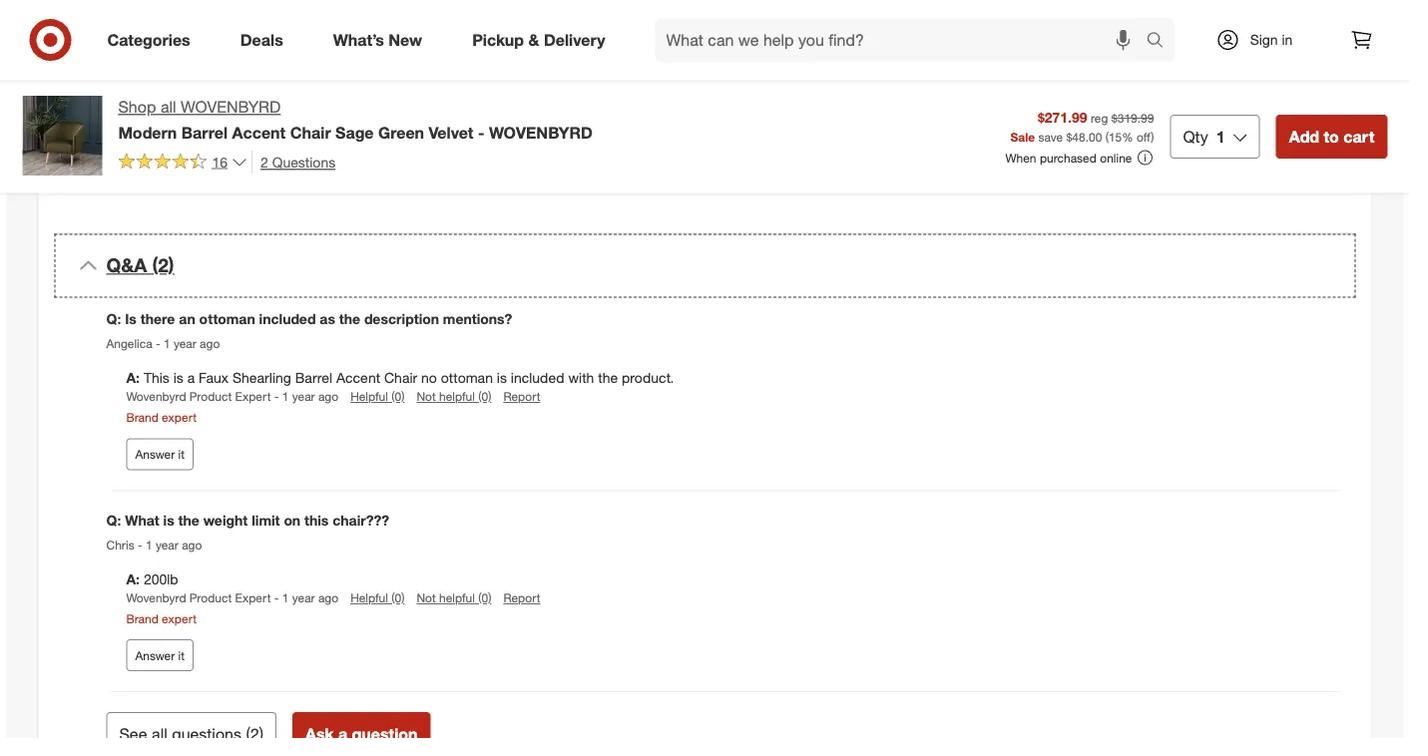 Task type: locate. For each thing, give the bounding box(es) containing it.
1 report button from the top
[[503, 388, 541, 405]]

1 product from the top
[[190, 389, 232, 404]]

estimated
[[106, 10, 169, 28], [106, 30, 169, 48]]

1 down there
[[164, 336, 170, 351]]

chair left no
[[384, 369, 417, 387]]

x
[[409, 10, 416, 28], [542, 10, 549, 28]]

product down q: what is the weight limit on this chair??? chris - 1 year ago
[[190, 591, 232, 606]]

1 wovenbyrd product expert - 1 year ago from the top
[[126, 389, 339, 404]]

be right the can
[[827, 10, 843, 28]]

2 q: from the top
[[106, 511, 121, 529]]

year
[[174, 336, 196, 351], [292, 389, 315, 404], [156, 538, 178, 553], [292, 591, 315, 606]]

what
[[125, 511, 159, 529]]

not helpful  (0) for chair???
[[417, 591, 492, 606]]

barrel down "q: is there an ottoman included as the description mentions? angelica - 1 year ago"
[[295, 369, 332, 387]]

1 vertical spatial shipped
[[234, 70, 285, 88]]

it for a: this is a faux shearling barrel accent chair no ottoman is included with the product.
[[178, 447, 185, 462]]

answer it button down 200lb
[[126, 640, 194, 672]]

0 horizontal spatial (see
[[218, 90, 244, 108]]

under down "american"
[[106, 110, 143, 128]]

sale
[[1011, 129, 1035, 144]]

helpful
[[351, 389, 388, 404], [351, 591, 388, 606]]

0 vertical spatial not helpful  (0) button
[[417, 388, 492, 405]]

0 vertical spatial wovenbyrd
[[126, 389, 186, 404]]

0 vertical spatial a
[[819, 50, 827, 68]]

under down locations: on the top of page
[[371, 90, 408, 108]]

in right the sign
[[1282, 31, 1293, 48]]

not for chair???
[[417, 591, 436, 606]]

this for this item cannot be shipped to the following locations:
[[106, 70, 132, 88]]

1 inches from the left
[[322, 10, 362, 28]]

entry down following
[[336, 90, 368, 108]]

3 inches from the left
[[584, 10, 625, 28]]

0 horizontal spatial or
[[925, 50, 938, 68]]

- down there
[[156, 336, 160, 351]]

cannot up samoa
[[167, 70, 210, 88]]

1 not helpful  (0) button from the top
[[417, 388, 492, 405]]

inches up the delivery
[[584, 10, 625, 28]]

2 brand expert from the top
[[126, 612, 197, 627]]

1 vertical spatial accent
[[336, 369, 380, 387]]

0 vertical spatial helpful
[[351, 389, 388, 404]]

0 horizontal spatial purchased
[[1040, 150, 1097, 165]]

not
[[417, 389, 436, 404], [417, 591, 436, 606]]

q: inside "q: is there an ottoman included as the description mentions? angelica - 1 year ago"
[[106, 310, 121, 327]]

is
[[173, 369, 183, 387], [497, 369, 507, 387], [163, 511, 174, 529]]

chair up questions
[[290, 123, 331, 142]]

1 vertical spatial expert
[[162, 612, 197, 627]]

this down weight:
[[199, 50, 221, 68]]

modern
[[118, 123, 177, 142]]

0 horizontal spatial x
[[409, 10, 416, 28]]

1 vertical spatial a:
[[126, 571, 140, 588]]

item for this item ships in its original packaging, revealing what's inside.
[[180, 168, 207, 186]]

product for this
[[190, 389, 232, 404]]

1 expert from the top
[[235, 389, 271, 404]]

answer it up what at the left of the page
[[135, 447, 185, 462]]

0 vertical spatial included
[[259, 310, 316, 327]]

angelica
[[106, 336, 152, 351]]

barrel up 16
[[181, 123, 228, 142]]

to inside button
[[1324, 127, 1339, 146]]

wovenbyrd product expert - 1 year ago down q: what is the weight limit on this chair??? chris - 1 year ago
[[126, 591, 339, 606]]

policy
[[832, 70, 869, 88]]

expert down 200lb
[[162, 612, 197, 627]]

2 inches from the left
[[459, 10, 500, 28]]

q: inside q: what is the weight limit on this chair??? chris - 1 year ago
[[106, 511, 121, 529]]

1 brand expert from the top
[[126, 410, 197, 425]]

2 vertical spatial it
[[178, 649, 185, 664]]

(see down states
[[519, 90, 546, 108]]

also up mariana
[[248, 90, 273, 108]]

q: left 'is'
[[106, 310, 121, 327]]

cannot up this item cannot be shipped to the following locations:
[[256, 50, 299, 68]]

1 horizontal spatial included
[[511, 369, 565, 387]]

2 not from the top
[[417, 591, 436, 606]]

2 ship from the top
[[173, 30, 199, 48]]

be inside 'estimated ship dimensions: 26.38 inches length x 29.13 inches width x 22.8 inches height estimated ship weight: 27.5 pounds we regret that this item cannot be shipped to po boxes.'
[[303, 50, 319, 68]]

helpful
[[439, 389, 475, 404], [439, 591, 475, 606]]

item inside 'estimated ship dimensions: 26.38 inches length x 29.13 inches width x 22.8 inches height estimated ship weight: 27.5 pounds we regret that this item cannot be shipped to po boxes.'
[[225, 50, 252, 68]]

2 product from the top
[[190, 591, 232, 606]]

q&a (2)
[[106, 254, 174, 277]]

or down the "within" at the right top
[[925, 50, 938, 68]]

ready
[[981, 50, 1016, 68]]

islands, down "as)," at top left
[[381, 110, 428, 128]]

helpful for chair???
[[439, 591, 475, 606]]

0 vertical spatial ship
[[173, 10, 199, 28]]

1 vertical spatial cannot
[[167, 70, 210, 88]]

wovenbyrd product expert - 1 year ago
[[126, 389, 339, 404], [126, 591, 339, 606]]

27.5
[[252, 30, 280, 48]]

q&a (2) button
[[54, 234, 1356, 298]]

as
[[320, 310, 335, 327]]

brand down angelica
[[126, 410, 158, 425]]

expert down shearling at the bottom of the page
[[235, 389, 271, 404]]

0 vertical spatial expert
[[162, 410, 197, 425]]

q: for q: is there an ottoman included as the description mentions?
[[106, 310, 121, 327]]

when
[[1006, 150, 1037, 165]]

1 vertical spatial wovenbyrd
[[126, 591, 186, 606]]

included left with
[[511, 369, 565, 387]]

answer it button up what at the left of the page
[[126, 439, 194, 470]]

1 vertical spatial included
[[511, 369, 565, 387]]

0 horizontal spatial wovenbyrd
[[181, 97, 281, 117]]

to left po
[[377, 50, 390, 68]]

also
[[248, 90, 273, 108], [550, 90, 575, 108], [603, 110, 628, 128]]

or
[[1023, 10, 1036, 28], [925, 50, 938, 68]]

or right store
[[1023, 10, 1036, 28]]

2 expert from the top
[[235, 591, 271, 606]]

1 vertical spatial helpful
[[439, 591, 475, 606]]

1
[[1217, 127, 1226, 146], [164, 336, 170, 351], [282, 389, 289, 404], [146, 538, 152, 553], [282, 591, 289, 606]]

information.
[[956, 70, 1030, 88]]

q: up chris
[[106, 511, 121, 529]]

1 horizontal spatial barrel
[[295, 369, 332, 387]]

0 vertical spatial answer
[[135, 447, 175, 462]]

inches up what's
[[322, 10, 362, 28]]

26.38
[[283, 10, 318, 28]]

1 horizontal spatial entry
[[336, 90, 368, 108]]

helpful  (0) down chair???
[[351, 591, 405, 606]]

wovenbyrd product expert - 1 year ago down faux
[[126, 389, 339, 404]]

1 answer it button from the top
[[126, 439, 194, 470]]

1 vertical spatial not
[[417, 591, 436, 606]]

be down weight:
[[214, 70, 230, 88]]

2 not helpful  (0) button from the top
[[417, 590, 492, 607]]

answer for this
[[135, 447, 175, 462]]

2 answer it button from the top
[[126, 640, 194, 672]]

0 vertical spatial a:
[[126, 369, 140, 387]]

days
[[972, 30, 1002, 48]]

1 a: from the top
[[126, 369, 140, 387]]

1 horizontal spatial x
[[542, 10, 549, 28]]

report button for q: what is the weight limit on this chair???
[[503, 590, 541, 607]]

1 vertical spatial answer
[[135, 649, 175, 664]]

brand for this is a faux shearling barrel accent chair no ottoman is included with the product.
[[126, 410, 158, 425]]

1 horizontal spatial in
[[1187, 30, 1198, 48]]

faux
[[199, 369, 229, 387]]

item down regret
[[136, 70, 163, 88]]

item for this item cannot be shipped to the following locations:
[[136, 70, 163, 88]]

1 vertical spatial a
[[187, 369, 195, 387]]

2 a: from the top
[[126, 571, 140, 588]]

2 wovenbyrd from the top
[[126, 591, 186, 606]]

under
[[371, 90, 408, 108], [106, 110, 143, 128], [142, 130, 179, 148]]

0 horizontal spatial ottoman
[[199, 310, 255, 327]]

1 vertical spatial ship
[[173, 30, 199, 48]]

shipped up following
[[323, 50, 373, 68]]

item left the can
[[769, 10, 796, 28]]

helpful down chair???
[[351, 591, 388, 606]]

brand expert
[[126, 410, 197, 425], [126, 612, 197, 627]]

in left its
[[248, 168, 259, 186]]

questions
[[272, 153, 336, 171]]

to left the any
[[904, 10, 916, 28]]

1 helpful from the top
[[351, 389, 388, 404]]

puerto
[[441, 90, 483, 108]]

0 horizontal spatial cannot
[[167, 70, 210, 88]]

helpful  (0)
[[351, 389, 405, 404], [351, 591, 405, 606]]

1 vertical spatial not helpful  (0)
[[417, 591, 492, 606]]

islands, right outlying
[[636, 70, 683, 88]]

1 vertical spatial report button
[[503, 590, 541, 607]]

1 helpful from the top
[[439, 389, 475, 404]]

helpful  (0) button down a: this is a faux shearling barrel accent chair no ottoman is included with the product.
[[351, 388, 405, 405]]

1 report from the top
[[503, 389, 541, 404]]

0 horizontal spatial also
[[248, 90, 273, 108]]

1 horizontal spatial a
[[819, 50, 827, 68]]

0 horizontal spatial this
[[199, 50, 221, 68]]

of
[[1006, 30, 1018, 48]]

2 report from the top
[[503, 591, 541, 606]]

original
[[281, 168, 327, 186]]

within
[[912, 30, 949, 48]]

1 ship from the top
[[173, 10, 199, 28]]

accent up 2
[[232, 123, 286, 142]]

a: for a: 200lb
[[126, 571, 140, 588]]

item down weight:
[[225, 50, 252, 68]]

helpful for description
[[351, 389, 388, 404]]

- inside q: what is the weight limit on this chair??? chris - 1 year ago
[[138, 538, 142, 553]]

1 wovenbyrd from the top
[[126, 389, 186, 404]]

the left weight on the bottom
[[178, 511, 199, 529]]

purchased down $
[[1040, 150, 1097, 165]]

also down outlying
[[603, 110, 628, 128]]

to
[[904, 10, 916, 28], [377, 50, 390, 68], [289, 70, 301, 88], [1324, 127, 1339, 146]]

2 x from the left
[[542, 10, 549, 28]]

(2)
[[152, 254, 174, 277]]

- down shearling at the bottom of the page
[[274, 389, 279, 404]]

1 vertical spatial it
[[178, 447, 185, 462]]

$
[[1067, 129, 1072, 144]]

0 horizontal spatial entry
[[106, 130, 138, 148]]

included inside "q: is there an ottoman included as the description mentions? angelica - 1 year ago"
[[259, 310, 316, 327]]

in left the 'store,'
[[1187, 30, 1198, 48]]

brand expert down 200lb
[[126, 612, 197, 627]]

the right as
[[339, 310, 360, 327]]

1 horizontal spatial cannot
[[256, 50, 299, 68]]

virgin
[[342, 110, 377, 128]]

helpful  (0) for description
[[351, 389, 405, 404]]

shipped down the deals
[[234, 70, 285, 88]]

1 horizontal spatial shipped
[[323, 50, 373, 68]]

expert for ottoman
[[235, 389, 271, 404]]

1 vertical spatial expert
[[235, 591, 271, 606]]

ottoman right an
[[199, 310, 255, 327]]

expert for 200lb
[[162, 612, 197, 627]]

included left as
[[259, 310, 316, 327]]

- right chris
[[138, 538, 142, 553]]

2 vertical spatial under
[[142, 130, 179, 148]]

brand for 200lb
[[126, 612, 158, 627]]

expert down an
[[162, 410, 197, 425]]

store
[[988, 10, 1020, 28]]

expert
[[235, 389, 271, 404], [235, 591, 271, 606]]

mariana
[[236, 110, 287, 128]]

product down faux
[[190, 389, 232, 404]]

date
[[1045, 30, 1073, 48]]

0 vertical spatial product
[[190, 389, 232, 404]]

0 horizontal spatial accent
[[232, 123, 286, 142]]

0 horizontal spatial for
[[873, 70, 890, 88]]

1 horizontal spatial (see
[[519, 90, 546, 108]]

- right velvet
[[478, 123, 485, 142]]

48.00
[[1072, 129, 1102, 144]]

product
[[190, 389, 232, 404], [190, 591, 232, 606]]

1 vertical spatial returned
[[855, 30, 908, 48]]

x up new at left top
[[409, 10, 416, 28]]

this inside q: what is the weight limit on this chair??? chris - 1 year ago
[[304, 511, 329, 529]]

1 helpful  (0) button from the top
[[351, 388, 405, 405]]

to inside this item can be returned to any target store or target.com. this item must be returned within 90 days of the date it was purchased in store, shipped, delivered by a shipt shopper, or made ready for pickup. see the return policy for complete information.
[[904, 10, 916, 28]]

2 report button from the top
[[503, 590, 541, 607]]

1 vertical spatial report
[[503, 591, 541, 606]]

0 vertical spatial report button
[[503, 388, 541, 405]]

year up 200lb
[[156, 538, 178, 553]]

1 not helpful  (0) from the top
[[417, 389, 492, 404]]

this
[[739, 10, 765, 28], [739, 30, 765, 48], [106, 70, 132, 88], [150, 168, 176, 186], [144, 369, 170, 387]]

northern
[[176, 110, 233, 128]]

wovenbyrd product expert - 1 year ago for this
[[126, 389, 339, 404]]

also down minor
[[550, 90, 575, 108]]

2 expert from the top
[[162, 612, 197, 627]]

complete
[[894, 70, 952, 88]]

0 vertical spatial not helpful  (0)
[[417, 389, 492, 404]]

2 horizontal spatial (see
[[573, 110, 599, 128]]

expert for this
[[162, 410, 197, 425]]

estimated up regret
[[106, 30, 169, 48]]

year down an
[[174, 336, 196, 351]]

2 helpful from the top
[[439, 591, 475, 606]]

expert down q: what is the weight limit on this chair??? chris - 1 year ago
[[235, 591, 271, 606]]

2 answer it from the top
[[135, 649, 185, 664]]

return
[[791, 70, 828, 88]]

u.s.,
[[432, 110, 460, 128]]

1 horizontal spatial accent
[[336, 369, 380, 387]]

year down "q: is there an ottoman included as the description mentions? angelica - 1 year ago"
[[292, 389, 315, 404]]

0 horizontal spatial included
[[259, 310, 316, 327]]

2 helpful from the top
[[351, 591, 388, 606]]

1 vertical spatial answer it button
[[126, 640, 194, 672]]

16 link
[[118, 151, 248, 175]]

2 wovenbyrd product expert - 1 year ago from the top
[[126, 591, 339, 606]]

barrel inside shop all wovenbyrd modern barrel accent chair sage green velvet - wovenbyrd
[[181, 123, 228, 142]]

item left 16
[[180, 168, 207, 186]]

ottoman right no
[[441, 369, 493, 387]]

1 horizontal spatial ottoman
[[441, 369, 493, 387]]

2 brand from the top
[[126, 612, 158, 627]]

0 vertical spatial not
[[417, 389, 436, 404]]

1 horizontal spatial inches
[[459, 10, 500, 28]]

this item ships in its original packaging, revealing what's inside.
[[150, 168, 546, 186]]

deals link
[[223, 18, 308, 62]]

sign
[[1250, 31, 1278, 48]]

entry down shop
[[106, 130, 138, 148]]

2 helpful  (0) button from the top
[[351, 590, 405, 607]]

1 vertical spatial or
[[925, 50, 938, 68]]

1 not from the top
[[417, 389, 436, 404]]

1 inside "q: is there an ottoman included as the description mentions? angelica - 1 year ago"
[[164, 336, 170, 351]]

2 horizontal spatial in
[[1282, 31, 1293, 48]]

wovenbyrd down angelica
[[126, 389, 186, 404]]

cannot
[[256, 50, 299, 68], [167, 70, 210, 88]]

q: for q: what is the weight limit on this chair???
[[106, 511, 121, 529]]

year inside "q: is there an ottoman included as the description mentions? angelica - 1 year ago"
[[174, 336, 196, 351]]

wovenbyrd down a: 200lb
[[126, 591, 186, 606]]

wovenbyrd up inside.
[[489, 123, 593, 142]]

0 vertical spatial helpful
[[439, 389, 475, 404]]

purchased right was
[[1117, 30, 1183, 48]]

(0)
[[392, 389, 405, 404], [478, 389, 492, 404], [392, 591, 405, 606], [478, 591, 492, 606]]

the
[[1021, 30, 1041, 48], [305, 70, 325, 88], [768, 70, 787, 88], [339, 310, 360, 327], [598, 369, 618, 387], [178, 511, 199, 529]]

2 estimated from the top
[[106, 30, 169, 48]]

0 vertical spatial for
[[1020, 50, 1036, 68]]

1 brand from the top
[[126, 410, 158, 425]]

a left faux
[[187, 369, 195, 387]]

1 expert from the top
[[162, 410, 197, 425]]

helpful  (0) down a: this is a faux shearling barrel accent chair no ottoman is included with the product.
[[351, 389, 405, 404]]

brand expert for this
[[126, 410, 197, 425]]

shopper,
[[867, 50, 921, 68]]

brand expert down angelica
[[126, 410, 197, 425]]

1 horizontal spatial this
[[304, 511, 329, 529]]

cart
[[1344, 127, 1375, 146]]

0 vertical spatial q:
[[106, 310, 121, 327]]

inches up pickup
[[459, 10, 500, 28]]

0 horizontal spatial barrel
[[181, 123, 228, 142]]

answer
[[135, 447, 175, 462], [135, 649, 175, 664]]

a
[[819, 50, 827, 68], [187, 369, 195, 387]]

in inside this item can be returned to any target store or target.com. this item must be returned within 90 days of the date it was purchased in store, shipped, delivered by a shipt shopper, or made ready for pickup. see the return policy for complete information.
[[1187, 30, 1198, 48]]

velvet
[[429, 123, 474, 142]]

can
[[800, 10, 823, 28]]

all
[[161, 97, 176, 117]]

that
[[171, 50, 195, 68]]

1 vertical spatial helpful
[[351, 591, 388, 606]]

chair
[[290, 123, 331, 142], [384, 369, 417, 387]]

this inside 'estimated ship dimensions: 26.38 inches length x 29.13 inches width x 22.8 inches height estimated ship weight: 27.5 pounds we regret that this item cannot be shipped to po boxes.'
[[199, 50, 221, 68]]

sign in
[[1250, 31, 1293, 48]]

0 vertical spatial under
[[371, 90, 408, 108]]

wovenbyrd
[[181, 97, 281, 117], [489, 123, 593, 142]]

$319.99
[[1112, 110, 1154, 125]]

&
[[529, 30, 540, 49]]

1 horizontal spatial purchased
[[1117, 30, 1183, 48]]

to inside 'estimated ship dimensions: 26.38 inches length x 29.13 inches width x 22.8 inches height estimated ship weight: 27.5 pounds we regret that this item cannot be shipped to po boxes.'
[[377, 50, 390, 68]]

1 horizontal spatial wovenbyrd
[[489, 123, 593, 142]]

0 vertical spatial ottoman
[[199, 310, 255, 327]]

inches
[[322, 10, 362, 28], [459, 10, 500, 28], [584, 10, 625, 28]]

1 vertical spatial estimated
[[106, 30, 169, 48]]

year inside q: what is the weight limit on this chair??? chris - 1 year ago
[[156, 538, 178, 553]]

1 helpful  (0) from the top
[[351, 389, 405, 404]]

1 vertical spatial barrel
[[295, 369, 332, 387]]

2 helpful  (0) from the top
[[351, 591, 405, 606]]

is
[[125, 310, 137, 327]]

for right ready
[[1020, 50, 1036, 68]]

2 answer from the top
[[135, 649, 175, 664]]

16
[[212, 153, 228, 170]]

What can we help you find? suggestions appear below search field
[[654, 18, 1151, 62]]

1 answer from the top
[[135, 447, 175, 462]]

under down pr),
[[142, 130, 179, 148]]

report for q: is there an ottoman included as the description mentions?
[[503, 389, 541, 404]]

is inside q: what is the weight limit on this chair??? chris - 1 year ago
[[163, 511, 174, 529]]

a: left 200lb
[[126, 571, 140, 588]]

length
[[366, 10, 405, 28]]

ottoman inside "q: is there an ottoman included as the description mentions? angelica - 1 year ago"
[[199, 310, 255, 327]]

expert for weight
[[235, 591, 271, 606]]

report button
[[503, 388, 541, 405], [503, 590, 541, 607]]

helpful  (0) button down chair???
[[351, 590, 405, 607]]

0 vertical spatial shipped
[[323, 50, 373, 68]]

answer down a: 200lb
[[135, 649, 175, 664]]

wovenbyrd
[[126, 389, 186, 404], [126, 591, 186, 606]]

is for a: this is a faux shearling barrel accent chair no ottoman is included with the product.
[[173, 369, 183, 387]]

answer it button for 200lb
[[126, 640, 194, 672]]

accent down "q: is there an ottoman included as the description mentions? angelica - 1 year ago"
[[336, 369, 380, 387]]

2 not helpful  (0) from the top
[[417, 591, 492, 606]]

1 vertical spatial helpful  (0) button
[[351, 590, 405, 607]]

0 horizontal spatial inches
[[322, 10, 362, 28]]

this for this item can be returned to any target store or target.com. this item must be returned within 90 days of the date it was purchased in store, shipped, delivered by a shipt shopper, or made ready for pickup. see the return policy for complete information.
[[739, 10, 765, 28]]

answer it button
[[126, 439, 194, 470], [126, 640, 194, 672]]

1 answer it from the top
[[135, 447, 185, 462]]

islands, up questions
[[291, 110, 338, 128]]

report for q: what is the weight limit on this chair???
[[503, 591, 541, 606]]

an
[[179, 310, 195, 327]]

on
[[284, 511, 301, 529]]

0 vertical spatial returned
[[847, 10, 900, 28]]

1 down what at the left of the page
[[146, 538, 152, 553]]

1 vertical spatial not helpful  (0) button
[[417, 590, 492, 607]]

0 vertical spatial report
[[503, 389, 541, 404]]

1 vertical spatial helpful  (0)
[[351, 591, 405, 606]]

0 horizontal spatial chair
[[290, 123, 331, 142]]

a: for a: this is a faux shearling barrel accent chair no ottoman is included with the product.
[[126, 369, 140, 387]]

brand expert for 200lb
[[126, 612, 197, 627]]

0 vertical spatial brand
[[126, 410, 158, 425]]

shipped inside 'estimated ship dimensions: 26.38 inches length x 29.13 inches width x 22.8 inches height estimated ship weight: 27.5 pounds we regret that this item cannot be shipped to po boxes.'
[[323, 50, 373, 68]]

helpful  (0) button for chair???
[[351, 590, 405, 607]]

answer it down 200lb
[[135, 649, 185, 664]]

0 vertical spatial purchased
[[1117, 30, 1183, 48]]

1 q: from the top
[[106, 310, 121, 327]]

2 questions link
[[252, 151, 336, 173]]

a right by
[[819, 50, 827, 68]]

0 vertical spatial chair
[[290, 123, 331, 142]]

0 vertical spatial helpful  (0) button
[[351, 388, 405, 405]]

1 down shearling at the bottom of the page
[[282, 389, 289, 404]]

0 vertical spatial expert
[[235, 389, 271, 404]]



Task type: vqa. For each thing, say whether or not it's contained in the screenshot.
shipped to the right
yes



Task type: describe. For each thing, give the bounding box(es) containing it.
the inside "q: is there an ottoman included as the description mentions? angelica - 1 year ago"
[[339, 310, 360, 327]]

shipped,
[[1241, 30, 1294, 48]]

store,
[[1202, 30, 1237, 48]]

united
[[452, 70, 494, 88]]

return policy link
[[791, 70, 869, 88]]

answer it button for this
[[126, 439, 194, 470]]

1 down q: what is the weight limit on this chair??? chris - 1 year ago
[[282, 591, 289, 606]]

add to cart button
[[1276, 115, 1388, 159]]

description
[[364, 310, 439, 327]]

answer for 200lb
[[135, 649, 175, 664]]

1 vertical spatial under
[[106, 110, 143, 128]]

samoa
[[170, 90, 214, 108]]

be up shipt on the right top of page
[[835, 30, 851, 48]]

is down the mentions?
[[497, 369, 507, 387]]

answer it for 200lb
[[135, 649, 185, 664]]

29.13
[[420, 10, 455, 28]]

this for this item ships in its original packaging, revealing what's inside.
[[150, 168, 176, 186]]

chair inside shop all wovenbyrd modern barrel accent chair sage green velvet - wovenbyrd
[[290, 123, 331, 142]]

search
[[1137, 32, 1185, 51]]

following
[[328, 70, 384, 88]]

chair???
[[333, 511, 389, 529]]

deals
[[240, 30, 283, 49]]

wovenbyrd for this is a faux shearling barrel accent chair no ottoman is included with the product.
[[126, 389, 186, 404]]

ago inside q: what is the weight limit on this chair??? chris - 1 year ago
[[182, 538, 202, 553]]

)
[[1151, 129, 1154, 144]]

limit
[[252, 511, 280, 529]]

2 horizontal spatial islands,
[[636, 70, 683, 88]]

width
[[504, 10, 538, 28]]

outlying
[[580, 70, 632, 88]]

1 vertical spatial purchased
[[1040, 150, 1097, 165]]

1 estimated from the top
[[106, 10, 169, 28]]

off
[[1137, 129, 1151, 144]]

shop all wovenbyrd modern barrel accent chair sage green velvet - wovenbyrd
[[118, 97, 593, 142]]

revealing
[[402, 168, 458, 186]]

add
[[1289, 127, 1320, 146]]

categories link
[[90, 18, 215, 62]]

boxes.
[[417, 50, 459, 68]]

1 horizontal spatial also
[[550, 90, 575, 108]]

delivery
[[544, 30, 605, 49]]

not helpful  (0) button for chair???
[[417, 590, 492, 607]]

ago inside "q: is there an ottoman included as the description mentions? angelica - 1 year ago"
[[200, 336, 220, 351]]

must
[[800, 30, 831, 48]]

no
[[421, 369, 437, 387]]

1 vertical spatial wovenbyrd
[[489, 123, 593, 142]]

q: what is the weight limit on this chair??? chris - 1 year ago
[[106, 511, 389, 553]]

helpful for description
[[439, 389, 475, 404]]

1 inside q: what is the weight limit on this chair??? chris - 1 year ago
[[146, 538, 152, 553]]

q: is there an ottoman included as the description mentions? angelica - 1 year ago
[[106, 310, 512, 351]]

- inside "q: is there an ottoman included as the description mentions? angelica - 1 year ago"
[[156, 336, 160, 351]]

mentions?
[[443, 310, 512, 327]]

22.8
[[553, 10, 580, 28]]

the down delivered
[[768, 70, 787, 88]]

this item can be returned to any target store or target.com. this item must be returned within 90 days of the date it was purchased in store, shipped, delivered by a shipt shopper, or made ready for pickup. see the return policy for complete information.
[[739, 10, 1294, 88]]

the right with
[[598, 369, 618, 387]]

delivered
[[739, 50, 797, 68]]

pickup & delivery
[[472, 30, 605, 49]]

year down on
[[292, 591, 315, 606]]

1 horizontal spatial chair
[[384, 369, 417, 387]]

the inside q: what is the weight limit on this chair??? chris - 1 year ago
[[178, 511, 199, 529]]

1 vertical spatial for
[[873, 70, 890, 88]]

there
[[140, 310, 175, 327]]

1 horizontal spatial or
[[1023, 10, 1036, 28]]

minor
[[541, 70, 577, 88]]

made
[[942, 50, 977, 68]]

1 right 'qty'
[[1217, 127, 1226, 146]]

0 horizontal spatial islands,
[[291, 110, 338, 128]]

90
[[953, 30, 968, 48]]

when purchased online
[[1006, 150, 1132, 165]]

qty 1
[[1183, 127, 1226, 146]]

its
[[263, 168, 277, 186]]

is for q: what is the weight limit on this chair??? chris - 1 year ago
[[163, 511, 174, 529]]

not for description
[[417, 389, 436, 404]]

report button for q: is there an ottoman included as the description mentions?
[[503, 388, 541, 405]]

purchased inside this item can be returned to any target store or target.com. this item must be returned within 90 days of the date it was purchased in store, shipped, delivered by a shipt shopper, or made ready for pickup. see the return policy for complete information.
[[1117, 30, 1183, 48]]

helpful for chair???
[[351, 591, 388, 606]]

target.com.
[[1040, 10, 1111, 28]]

not helpful  (0) button for description
[[417, 388, 492, 405]]

categories
[[107, 30, 190, 49]]

0 horizontal spatial in
[[248, 168, 259, 186]]

rico
[[487, 90, 516, 108]]

target
[[946, 10, 984, 28]]

packaging,
[[331, 168, 399, 186]]

to down pounds
[[289, 70, 301, 88]]

reg
[[1091, 110, 1109, 125]]

1 x from the left
[[409, 10, 416, 28]]

guam
[[531, 110, 569, 128]]

helpful  (0) for chair???
[[351, 591, 405, 606]]

a: this is a faux shearling barrel accent chair no ottoman is included with the product.
[[126, 369, 674, 387]]

a inside this item can be returned to any target store or target.com. this item must be returned within 90 days of the date it was purchased in store, shipped, delivered by a shipt shopper, or made ready for pickup. see the return policy for complete information.
[[819, 50, 827, 68]]

15
[[1109, 129, 1122, 144]]

shop
[[118, 97, 156, 117]]

with
[[568, 369, 594, 387]]

0 vertical spatial wovenbyrd
[[181, 97, 281, 117]]

(
[[1106, 129, 1109, 144]]

green
[[378, 123, 424, 142]]

american
[[106, 90, 166, 108]]

what's new link
[[316, 18, 447, 62]]

product for 200lb
[[190, 591, 232, 606]]

what's
[[462, 168, 502, 186]]

helpful  (0) button for description
[[351, 388, 405, 405]]

what's new
[[333, 30, 422, 49]]

wovenbyrd product expert - 1 year ago for 200lb
[[126, 591, 339, 606]]

it for a: 200lb
[[178, 649, 185, 664]]

accent inside shop all wovenbyrd modern barrel accent chair sage green velvet - wovenbyrd
[[232, 123, 286, 142]]

image of modern barrel accent chair sage green velvet - wovenbyrd image
[[22, 96, 102, 176]]

pickup & delivery link
[[455, 18, 630, 62]]

add to cart
[[1289, 127, 1375, 146]]

locations:
[[388, 70, 448, 88]]

it inside this item can be returned to any target store or target.com. this item must be returned within 90 days of the date it was purchased in store, shipped, delivered by a shipt shopper, or made ready for pickup. see the return policy for complete information.
[[1077, 30, 1084, 48]]

pounds
[[283, 30, 331, 48]]

online
[[1100, 150, 1132, 165]]

0 horizontal spatial shipped
[[234, 70, 285, 88]]

%
[[1122, 129, 1134, 144]]

item up delivered
[[769, 30, 796, 48]]

cannot inside 'estimated ship dimensions: 26.38 inches length x 29.13 inches width x 22.8 inches height estimated ship weight: 27.5 pounds we regret that this item cannot be shipped to po boxes.'
[[256, 50, 299, 68]]

as),
[[412, 90, 437, 108]]

1 vertical spatial ottoman
[[441, 369, 493, 387]]

sage
[[336, 123, 374, 142]]

the right the of on the top right of the page
[[1021, 30, 1041, 48]]

2 horizontal spatial entry
[[637, 90, 669, 108]]

dimensions:
[[203, 10, 279, 28]]

save
[[1039, 129, 1063, 144]]

what's
[[333, 30, 384, 49]]

shipt
[[831, 50, 863, 68]]

the down pounds
[[305, 70, 325, 88]]

2 horizontal spatial also
[[603, 110, 628, 128]]

regret
[[130, 50, 167, 68]]

not helpful  (0) for description
[[417, 389, 492, 404]]

we
[[106, 50, 126, 68]]

1 horizontal spatial islands,
[[381, 110, 428, 128]]

200lb
[[144, 571, 178, 588]]

wovenbyrd for 200lb
[[126, 591, 186, 606]]

- down q: what is the weight limit on this chair??? chris - 1 year ago
[[274, 591, 279, 606]]

answer it for this
[[135, 447, 185, 462]]

1 horizontal spatial for
[[1020, 50, 1036, 68]]

0 horizontal spatial a
[[187, 369, 195, 387]]

item for this item can be returned to any target store or target.com. this item must be returned within 90 days of the date it was purchased in store, shipped, delivered by a shipt shopper, or made ready for pickup. see the return policy for complete information.
[[769, 10, 796, 28]]

product.
[[622, 369, 674, 387]]

- inside shop all wovenbyrd modern barrel accent chair sage green velvet - wovenbyrd
[[478, 123, 485, 142]]



